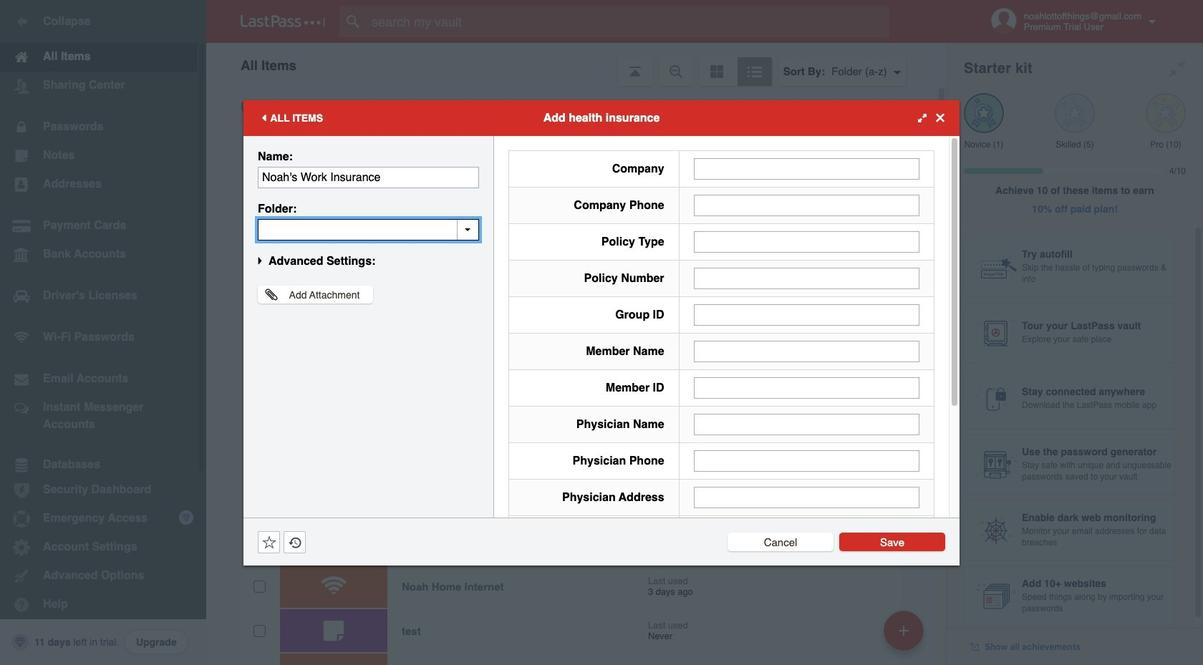 Task type: locate. For each thing, give the bounding box(es) containing it.
Search search field
[[340, 6, 912, 37]]

dialog
[[244, 100, 960, 657]]

lastpass image
[[241, 15, 325, 28]]

main navigation navigation
[[0, 0, 206, 666]]

new item image
[[899, 626, 909, 636]]

None text field
[[694, 158, 920, 180], [258, 219, 479, 240], [694, 231, 920, 253], [694, 268, 920, 289], [694, 304, 920, 326], [694, 377, 920, 399], [694, 158, 920, 180], [258, 219, 479, 240], [694, 231, 920, 253], [694, 268, 920, 289], [694, 304, 920, 326], [694, 377, 920, 399]]

None text field
[[258, 167, 479, 188], [694, 195, 920, 216], [694, 341, 920, 362], [694, 414, 920, 435], [694, 450, 920, 472], [694, 487, 920, 508], [258, 167, 479, 188], [694, 195, 920, 216], [694, 341, 920, 362], [694, 414, 920, 435], [694, 450, 920, 472], [694, 487, 920, 508]]

new item navigation
[[879, 607, 933, 666]]



Task type: describe. For each thing, give the bounding box(es) containing it.
vault options navigation
[[206, 43, 947, 86]]

search my vault text field
[[340, 6, 912, 37]]



